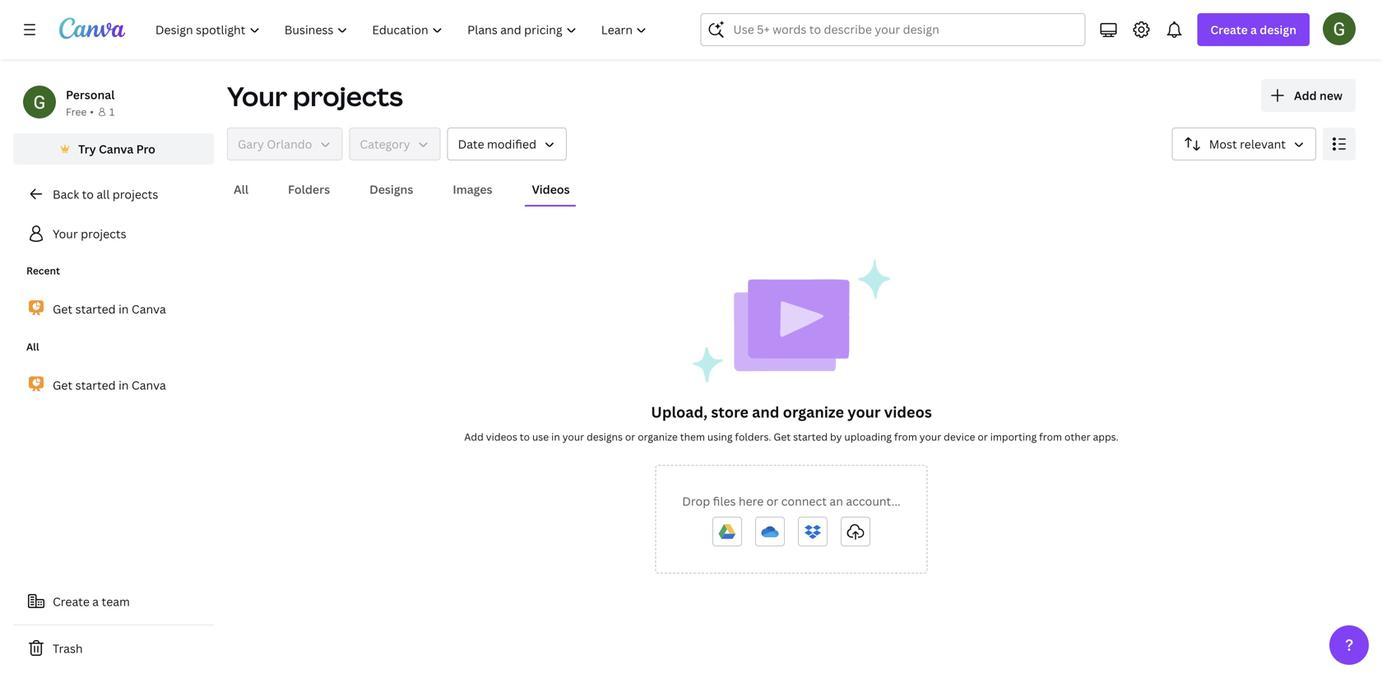 Task type: describe. For each thing, give the bounding box(es) containing it.
personal
[[66, 87, 115, 102]]

all button
[[227, 174, 255, 205]]

in for 2nd "get started in canva" link
[[119, 377, 129, 393]]

connect
[[781, 493, 827, 509]]

2 vertical spatial projects
[[81, 226, 126, 242]]

0 horizontal spatial or
[[625, 430, 635, 444]]

trash link
[[13, 632, 214, 665]]

1 horizontal spatial your
[[848, 402, 881, 422]]

an
[[830, 493, 843, 509]]

in for second "get started in canva" link from the bottom
[[119, 301, 129, 317]]

try canva pro button
[[13, 133, 214, 165]]

add new button
[[1261, 79, 1356, 112]]

1 vertical spatial all
[[26, 340, 39, 353]]

1 horizontal spatial your projects
[[227, 78, 403, 114]]

most relevant
[[1209, 136, 1286, 152]]

folders button
[[281, 174, 337, 205]]

2 horizontal spatial or
[[978, 430, 988, 444]]

0 vertical spatial videos
[[884, 402, 932, 422]]

store
[[711, 402, 749, 422]]

create for create a design
[[1211, 22, 1248, 37]]

get inside upload, store and organize your videos add videos to use in your designs or organize them using folders. get started by uploading from your device or importing from other apps.
[[774, 430, 791, 444]]

get started in canva for 2nd "get started in canva" link
[[53, 377, 166, 393]]

all inside button
[[234, 181, 249, 197]]

started for second "get started in canva" link from the bottom
[[75, 301, 116, 317]]

them
[[680, 430, 705, 444]]

2 horizontal spatial your
[[920, 430, 942, 444]]

upload,
[[651, 402, 708, 422]]

gary orlando image
[[1323, 12, 1356, 45]]

device
[[944, 430, 975, 444]]

canva inside 'button'
[[99, 141, 133, 157]]

1
[[109, 105, 115, 118]]

most
[[1209, 136, 1237, 152]]

back to all projects link
[[13, 178, 214, 211]]

date
[[458, 136, 484, 152]]

create for create a team
[[53, 594, 90, 609]]

Sort by button
[[1172, 128, 1317, 160]]

create a design button
[[1198, 13, 1310, 46]]

get started in canva for second "get started in canva" link from the bottom
[[53, 301, 166, 317]]

date modified
[[458, 136, 537, 152]]

gary
[[238, 136, 264, 152]]

1 get started in canva link from the top
[[13, 291, 214, 326]]

folders
[[288, 181, 330, 197]]

0 vertical spatial to
[[82, 186, 94, 202]]

designs
[[587, 430, 623, 444]]

create a team button
[[13, 585, 214, 618]]

upload, store and organize your videos add videos to use in your designs or organize them using folders. get started by uploading from your device or importing from other apps.
[[464, 402, 1119, 444]]

your projects link
[[13, 217, 214, 250]]

images button
[[446, 174, 499, 205]]

team
[[102, 594, 130, 609]]

0 horizontal spatial your
[[563, 430, 584, 444]]

by
[[830, 430, 842, 444]]

back to all projects
[[53, 186, 158, 202]]

uploading
[[845, 430, 892, 444]]



Task type: vqa. For each thing, say whether or not it's contained in the screenshot.
'Message'
no



Task type: locate. For each thing, give the bounding box(es) containing it.
a
[[1251, 22, 1257, 37], [92, 594, 99, 609]]

2 vertical spatial get
[[774, 430, 791, 444]]

0 horizontal spatial create
[[53, 594, 90, 609]]

create left design
[[1211, 22, 1248, 37]]

create a team
[[53, 594, 130, 609]]

videos button
[[525, 174, 577, 205]]

get started in canva
[[53, 301, 166, 317], [53, 377, 166, 393]]

all
[[97, 186, 110, 202]]

1 vertical spatial create
[[53, 594, 90, 609]]

1 vertical spatial a
[[92, 594, 99, 609]]

add left use
[[464, 430, 484, 444]]

videos up uploading
[[884, 402, 932, 422]]

get
[[53, 301, 73, 317], [53, 377, 73, 393], [774, 430, 791, 444]]

videos left use
[[486, 430, 517, 444]]

0 vertical spatial get started in canva
[[53, 301, 166, 317]]

1 horizontal spatial to
[[520, 430, 530, 444]]

design
[[1260, 22, 1297, 37]]

1 vertical spatial get started in canva
[[53, 377, 166, 393]]

1 vertical spatial your
[[53, 226, 78, 242]]

in inside upload, store and organize your videos add videos to use in your designs or organize them using folders. get started by uploading from your device or importing from other apps.
[[551, 430, 560, 444]]

started
[[75, 301, 116, 317], [75, 377, 116, 393], [793, 430, 828, 444]]

0 vertical spatial your
[[227, 78, 287, 114]]

a for design
[[1251, 22, 1257, 37]]

1 vertical spatial canva
[[132, 301, 166, 317]]

1 horizontal spatial all
[[234, 181, 249, 197]]

2 get started in canva link from the top
[[13, 367, 214, 402]]

videos
[[884, 402, 932, 422], [486, 430, 517, 444]]

1 horizontal spatial a
[[1251, 22, 1257, 37]]

and
[[752, 402, 780, 422]]

category
[[360, 136, 410, 152]]

1 vertical spatial projects
[[113, 186, 158, 202]]

to left all
[[82, 186, 94, 202]]

0 vertical spatial get
[[53, 301, 73, 317]]

1 vertical spatial get
[[53, 377, 73, 393]]

2 get started in canva from the top
[[53, 377, 166, 393]]

create inside create a team "button"
[[53, 594, 90, 609]]

create
[[1211, 22, 1248, 37], [53, 594, 90, 609]]

Search search field
[[734, 14, 1053, 45]]

free •
[[66, 105, 94, 118]]

all down recent
[[26, 340, 39, 353]]

Category button
[[349, 128, 441, 160]]

0 vertical spatial all
[[234, 181, 249, 197]]

0 horizontal spatial from
[[894, 430, 917, 444]]

a left team
[[92, 594, 99, 609]]

in
[[119, 301, 129, 317], [119, 377, 129, 393], [551, 430, 560, 444]]

1 vertical spatial videos
[[486, 430, 517, 444]]

create a design
[[1211, 22, 1297, 37]]

get started in canva link
[[13, 291, 214, 326], [13, 367, 214, 402]]

organize
[[783, 402, 844, 422], [638, 430, 678, 444]]

canva for second "get started in canva" link from the bottom
[[132, 301, 166, 317]]

your down back at left top
[[53, 226, 78, 242]]

drop files here or connect an account...
[[682, 493, 901, 509]]

free
[[66, 105, 87, 118]]

your projects down all
[[53, 226, 126, 242]]

2 vertical spatial started
[[793, 430, 828, 444]]

your projects
[[227, 78, 403, 114], [53, 226, 126, 242]]

or right designs
[[625, 430, 635, 444]]

recent
[[26, 264, 60, 277]]

1 horizontal spatial add
[[1294, 88, 1317, 103]]

or
[[625, 430, 635, 444], [978, 430, 988, 444], [767, 493, 779, 509]]

1 horizontal spatial videos
[[884, 402, 932, 422]]

pro
[[136, 141, 155, 157]]

images
[[453, 181, 492, 197]]

trash
[[53, 641, 83, 656]]

get for second "get started in canva" link from the bottom
[[53, 301, 73, 317]]

orlando
[[267, 136, 312, 152]]

1 vertical spatial add
[[464, 430, 484, 444]]

add new
[[1294, 88, 1343, 103]]

1 horizontal spatial organize
[[783, 402, 844, 422]]

0 vertical spatial organize
[[783, 402, 844, 422]]

create inside create a design dropdown button
[[1211, 22, 1248, 37]]

0 horizontal spatial to
[[82, 186, 94, 202]]

all down gary
[[234, 181, 249, 197]]

add
[[1294, 88, 1317, 103], [464, 430, 484, 444]]

started inside upload, store and organize your videos add videos to use in your designs or organize them using folders. get started by uploading from your device or importing from other apps.
[[793, 430, 828, 444]]

1 from from the left
[[894, 430, 917, 444]]

folders.
[[735, 430, 771, 444]]

your projects up "orlando"
[[227, 78, 403, 114]]

from left "other"
[[1039, 430, 1062, 444]]

1 horizontal spatial your
[[227, 78, 287, 114]]

all
[[234, 181, 249, 197], [26, 340, 39, 353]]

•
[[90, 105, 94, 118]]

a inside dropdown button
[[1251, 22, 1257, 37]]

Owner button
[[227, 128, 343, 160]]

0 vertical spatial a
[[1251, 22, 1257, 37]]

projects right all
[[113, 186, 158, 202]]

gary orlando
[[238, 136, 312, 152]]

account...
[[846, 493, 901, 509]]

1 get started in canva from the top
[[53, 301, 166, 317]]

None search field
[[701, 13, 1086, 46]]

1 horizontal spatial from
[[1039, 430, 1062, 444]]

projects down all
[[81, 226, 126, 242]]

0 horizontal spatial organize
[[638, 430, 678, 444]]

your
[[227, 78, 287, 114], [53, 226, 78, 242]]

0 horizontal spatial a
[[92, 594, 99, 609]]

other
[[1065, 430, 1091, 444]]

0 vertical spatial in
[[119, 301, 129, 317]]

1 vertical spatial your projects
[[53, 226, 126, 242]]

try
[[78, 141, 96, 157]]

try canva pro
[[78, 141, 155, 157]]

or right here
[[767, 493, 779, 509]]

to inside upload, store and organize your videos add videos to use in your designs or organize them using folders. get started by uploading from your device or importing from other apps.
[[520, 430, 530, 444]]

here
[[739, 493, 764, 509]]

a inside "button"
[[92, 594, 99, 609]]

0 horizontal spatial add
[[464, 430, 484, 444]]

top level navigation element
[[145, 13, 661, 46]]

modified
[[487, 136, 537, 152]]

importing
[[990, 430, 1037, 444]]

using
[[708, 430, 733, 444]]

your left designs
[[563, 430, 584, 444]]

0 vertical spatial your projects
[[227, 78, 403, 114]]

your up gary
[[227, 78, 287, 114]]

organize up by
[[783, 402, 844, 422]]

new
[[1320, 88, 1343, 103]]

1 vertical spatial get started in canva link
[[13, 367, 214, 402]]

relevant
[[1240, 136, 1286, 152]]

0 vertical spatial projects
[[293, 78, 403, 114]]

or right the device
[[978, 430, 988, 444]]

0 horizontal spatial videos
[[486, 430, 517, 444]]

add inside dropdown button
[[1294, 88, 1317, 103]]

1 horizontal spatial or
[[767, 493, 779, 509]]

create left team
[[53, 594, 90, 609]]

0 vertical spatial add
[[1294, 88, 1317, 103]]

Date modified button
[[447, 128, 567, 160]]

started for 2nd "get started in canva" link
[[75, 377, 116, 393]]

your
[[848, 402, 881, 422], [563, 430, 584, 444], [920, 430, 942, 444]]

0 horizontal spatial your projects
[[53, 226, 126, 242]]

designs
[[370, 181, 413, 197]]

to left use
[[520, 430, 530, 444]]

0 vertical spatial started
[[75, 301, 116, 317]]

0 horizontal spatial all
[[26, 340, 39, 353]]

projects up category
[[293, 78, 403, 114]]

add left new
[[1294, 88, 1317, 103]]

drop
[[682, 493, 710, 509]]

a left design
[[1251, 22, 1257, 37]]

2 vertical spatial in
[[551, 430, 560, 444]]

canva
[[99, 141, 133, 157], [132, 301, 166, 317], [132, 377, 166, 393]]

back
[[53, 186, 79, 202]]

0 horizontal spatial your
[[53, 226, 78, 242]]

add inside upload, store and organize your videos add videos to use in your designs or organize them using folders. get started by uploading from your device or importing from other apps.
[[464, 430, 484, 444]]

1 vertical spatial in
[[119, 377, 129, 393]]

from right uploading
[[894, 430, 917, 444]]

your left the device
[[920, 430, 942, 444]]

0 vertical spatial create
[[1211, 22, 1248, 37]]

0 vertical spatial get started in canva link
[[13, 291, 214, 326]]

get for 2nd "get started in canva" link
[[53, 377, 73, 393]]

files
[[713, 493, 736, 509]]

organize down upload,
[[638, 430, 678, 444]]

2 from from the left
[[1039, 430, 1062, 444]]

1 vertical spatial started
[[75, 377, 116, 393]]

apps.
[[1093, 430, 1119, 444]]

projects
[[293, 78, 403, 114], [113, 186, 158, 202], [81, 226, 126, 242]]

from
[[894, 430, 917, 444], [1039, 430, 1062, 444]]

1 vertical spatial organize
[[638, 430, 678, 444]]

0 vertical spatial canva
[[99, 141, 133, 157]]

2 vertical spatial canva
[[132, 377, 166, 393]]

use
[[532, 430, 549, 444]]

canva for 2nd "get started in canva" link
[[132, 377, 166, 393]]

designs button
[[363, 174, 420, 205]]

a for team
[[92, 594, 99, 609]]

to
[[82, 186, 94, 202], [520, 430, 530, 444]]

1 horizontal spatial create
[[1211, 22, 1248, 37]]

your up uploading
[[848, 402, 881, 422]]

1 vertical spatial to
[[520, 430, 530, 444]]

videos
[[532, 181, 570, 197]]



